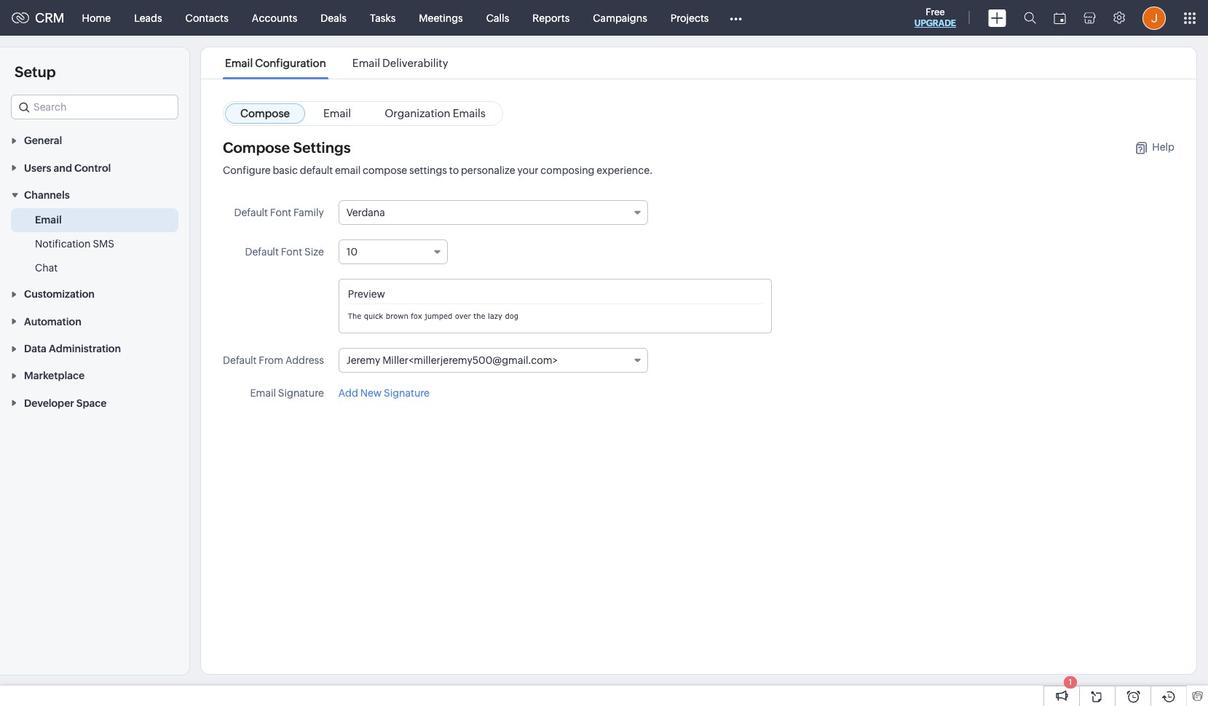 Task type: locate. For each thing, give the bounding box(es) containing it.
font left family
[[270, 207, 292, 219]]

leads link
[[122, 0, 174, 35]]

0 horizontal spatial email link
[[35, 213, 62, 227]]

composing
[[541, 165, 595, 176]]

default
[[234, 207, 268, 219], [245, 246, 279, 258], [223, 355, 257, 366]]

configure
[[223, 165, 271, 176]]

compose up compose settings
[[240, 107, 290, 119]]

email link down channels
[[35, 213, 62, 227]]

administration
[[49, 343, 121, 355]]

campaigns
[[593, 12, 647, 24]]

home link
[[70, 0, 122, 35]]

organization emails
[[385, 107, 486, 119]]

settings
[[293, 139, 351, 156]]

customization button
[[0, 280, 189, 308]]

1 horizontal spatial email link
[[308, 103, 366, 124]]

1 horizontal spatial signature
[[384, 388, 430, 399]]

free upgrade
[[915, 7, 956, 28]]

users and control
[[24, 162, 111, 174]]

Jeremy Miller<millerjeremy500@gmail.com> field
[[339, 348, 648, 373]]

organization
[[385, 107, 451, 119]]

miller<millerjeremy500@gmail.com>
[[383, 355, 558, 366]]

0 vertical spatial email link
[[308, 103, 366, 124]]

data
[[24, 343, 47, 355]]

email down tasks 'link'
[[352, 57, 380, 69]]

meetings
[[419, 12, 463, 24]]

notification
[[35, 238, 91, 250]]

calls
[[486, 12, 509, 24]]

email for email configuration
[[225, 57, 253, 69]]

personalize
[[461, 165, 515, 176]]

brown
[[386, 312, 409, 321]]

email link up settings
[[308, 103, 366, 124]]

create menu element
[[980, 0, 1015, 35]]

dog
[[505, 312, 519, 321]]

customization
[[24, 289, 95, 300]]

default
[[300, 165, 333, 176]]

font for size
[[281, 246, 302, 258]]

Verdana field
[[339, 200, 648, 225]]

default down default font family
[[245, 246, 279, 258]]

None field
[[11, 95, 178, 119]]

email link
[[308, 103, 366, 124], [35, 213, 62, 227]]

email up settings
[[323, 107, 351, 119]]

font left the size
[[281, 246, 302, 258]]

and
[[54, 162, 72, 174]]

automation button
[[0, 308, 189, 335]]

channels button
[[0, 181, 189, 208]]

chat link
[[35, 261, 58, 275]]

crm
[[35, 10, 65, 25]]

default left from
[[223, 355, 257, 366]]

deliverability
[[382, 57, 448, 69]]

notification sms
[[35, 238, 114, 250]]

marketplace
[[24, 370, 85, 382]]

to
[[449, 165, 459, 176]]

marketplace button
[[0, 362, 189, 389]]

jumped
[[425, 312, 453, 321]]

email left the configuration
[[225, 57, 253, 69]]

1 signature from the left
[[278, 388, 324, 399]]

email deliverability
[[352, 57, 448, 69]]

developer space button
[[0, 389, 189, 416]]

default from address
[[223, 355, 324, 366]]

reports
[[533, 12, 570, 24]]

2 vertical spatial default
[[223, 355, 257, 366]]

address
[[285, 355, 324, 366]]

sms
[[93, 238, 114, 250]]

font
[[270, 207, 292, 219], [281, 246, 302, 258]]

email down channels
[[35, 214, 62, 226]]

contacts
[[185, 12, 229, 24]]

emails
[[453, 107, 486, 119]]

1 vertical spatial email link
[[35, 213, 62, 227]]

general button
[[0, 127, 189, 154]]

email deliverability link
[[350, 57, 451, 69]]

crm link
[[12, 10, 65, 25]]

email configuration link
[[223, 57, 328, 69]]

0 horizontal spatial signature
[[278, 388, 324, 399]]

compose link
[[225, 103, 305, 124]]

signature right 'new'
[[384, 388, 430, 399]]

compose inside 'link'
[[240, 107, 290, 119]]

users
[[24, 162, 51, 174]]

0 vertical spatial compose
[[240, 107, 290, 119]]

tasks
[[370, 12, 396, 24]]

default down configure
[[234, 207, 268, 219]]

campaigns link
[[582, 0, 659, 35]]

channels region
[[0, 208, 189, 280]]

1 vertical spatial compose
[[223, 139, 290, 156]]

the
[[474, 312, 486, 321]]

list
[[212, 47, 461, 79]]

compose up configure
[[223, 139, 290, 156]]

email down from
[[250, 388, 276, 399]]

add
[[339, 388, 358, 399]]

1 vertical spatial font
[[281, 246, 302, 258]]

deals link
[[309, 0, 358, 35]]

0 vertical spatial font
[[270, 207, 292, 219]]

data administration
[[24, 343, 121, 355]]

control
[[74, 162, 111, 174]]

0 vertical spatial default
[[234, 207, 268, 219]]

compose
[[240, 107, 290, 119], [223, 139, 290, 156]]

1 vertical spatial default
[[245, 246, 279, 258]]

email
[[225, 57, 253, 69], [352, 57, 380, 69], [323, 107, 351, 119], [35, 214, 62, 226], [250, 388, 276, 399]]

signature down address
[[278, 388, 324, 399]]

compose for compose
[[240, 107, 290, 119]]

default for default font family
[[234, 207, 268, 219]]

2 signature from the left
[[384, 388, 430, 399]]

fox
[[411, 312, 422, 321]]

quick
[[364, 312, 383, 321]]



Task type: describe. For each thing, give the bounding box(es) containing it.
reports link
[[521, 0, 582, 35]]

users and control button
[[0, 154, 189, 181]]

contacts link
[[174, 0, 240, 35]]

list containing email configuration
[[212, 47, 461, 79]]

configuration
[[255, 57, 326, 69]]

add new signature
[[339, 388, 430, 399]]

verdana
[[347, 207, 385, 219]]

Search text field
[[12, 95, 178, 119]]

compose settings
[[223, 139, 351, 156]]

home
[[82, 12, 111, 24]]

profile element
[[1134, 0, 1175, 35]]

search element
[[1015, 0, 1045, 36]]

10
[[347, 246, 358, 258]]

Other Modules field
[[721, 6, 752, 30]]

10 field
[[339, 240, 448, 264]]

calendar image
[[1054, 12, 1066, 24]]

automation
[[24, 316, 81, 328]]

compose
[[363, 165, 407, 176]]

space
[[76, 398, 107, 409]]

email for email deliverability
[[352, 57, 380, 69]]

family
[[294, 207, 324, 219]]

notification sms link
[[35, 237, 114, 251]]

accounts
[[252, 12, 297, 24]]

default for default from address
[[223, 355, 257, 366]]

preview
[[348, 288, 385, 300]]

new
[[360, 388, 382, 399]]

upgrade
[[915, 18, 956, 28]]

default font size
[[245, 246, 324, 258]]

your
[[518, 165, 539, 176]]

profile image
[[1143, 6, 1166, 30]]

organization emails link
[[369, 103, 501, 124]]

data administration button
[[0, 335, 189, 362]]

deals
[[321, 12, 347, 24]]

configure basic default email compose settings to personalize your composing experience.
[[223, 165, 653, 176]]

1
[[1069, 678, 1072, 687]]

projects
[[671, 12, 709, 24]]

email configuration
[[225, 57, 326, 69]]

create menu image
[[988, 9, 1007, 27]]

email signature
[[250, 388, 324, 399]]

email inside channels region
[[35, 214, 62, 226]]

from
[[259, 355, 283, 366]]

help
[[1153, 141, 1175, 153]]

email link inside channels region
[[35, 213, 62, 227]]

lazy
[[488, 312, 503, 321]]

default font family
[[234, 207, 324, 219]]

jeremy
[[347, 355, 380, 366]]

experience.
[[597, 165, 653, 176]]

developer space
[[24, 398, 107, 409]]

the
[[348, 312, 362, 321]]

channels
[[24, 189, 70, 201]]

general
[[24, 135, 62, 147]]

over
[[455, 312, 471, 321]]

email for email signature
[[250, 388, 276, 399]]

jeremy miller<millerjeremy500@gmail.com>
[[347, 355, 558, 366]]

setup
[[15, 63, 56, 80]]

basic
[[273, 165, 298, 176]]

the quick brown fox jumped over the lazy dog
[[348, 312, 519, 321]]

projects link
[[659, 0, 721, 35]]

email for the top email link
[[323, 107, 351, 119]]

size
[[305, 246, 324, 258]]

calls link
[[475, 0, 521, 35]]

accounts link
[[240, 0, 309, 35]]

chat
[[35, 262, 58, 274]]

default for default font size
[[245, 246, 279, 258]]

font for family
[[270, 207, 292, 219]]

settings
[[409, 165, 447, 176]]

free
[[926, 7, 945, 17]]

compose for compose settings
[[223, 139, 290, 156]]

email
[[335, 165, 361, 176]]

meetings link
[[407, 0, 475, 35]]

tasks link
[[358, 0, 407, 35]]

search image
[[1024, 12, 1037, 24]]



Task type: vqa. For each thing, say whether or not it's contained in the screenshot.


